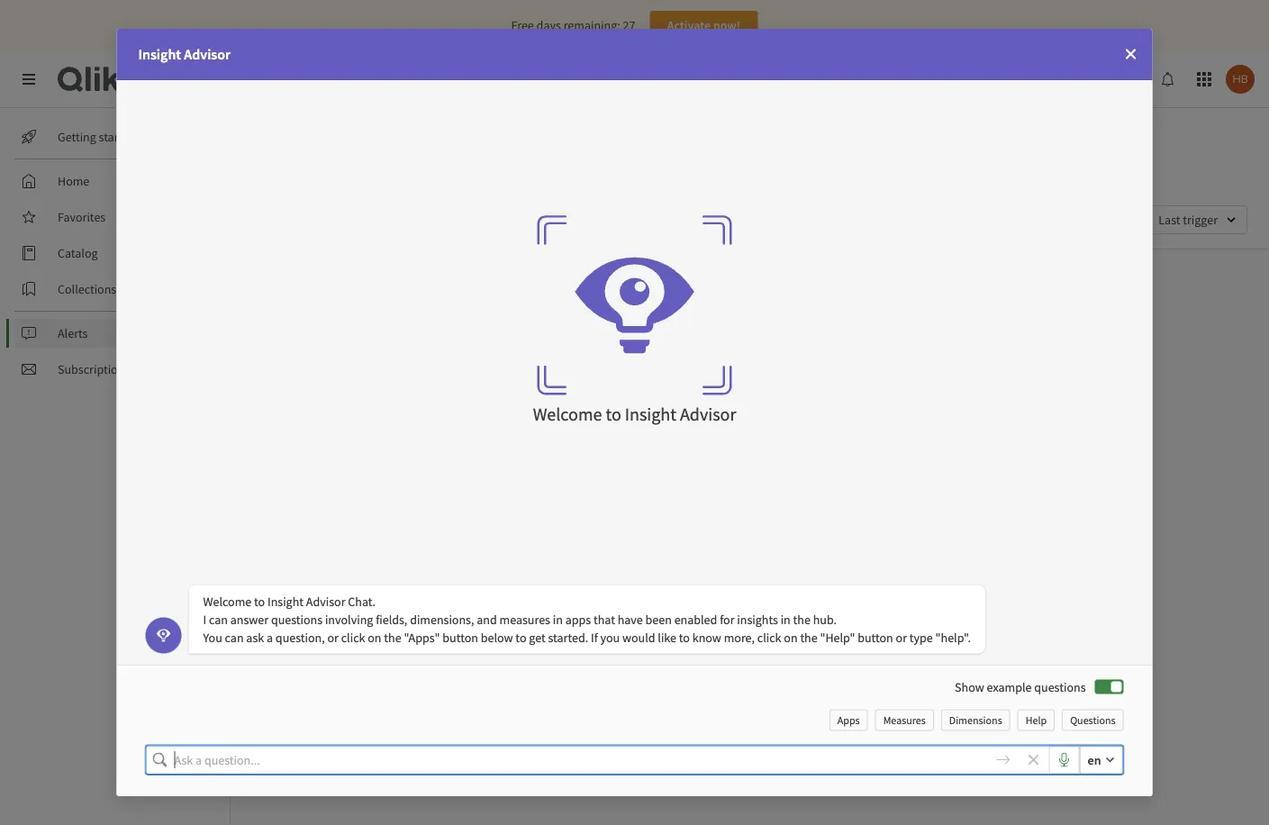 Task type: vqa. For each thing, say whether or not it's contained in the screenshot.
Create associated with Create
no



Task type: describe. For each thing, give the bounding box(es) containing it.
you
[[203, 629, 222, 646]]

insight advisor dialog
[[117, 29, 1153, 796]]

welcome for welcome to insight advisor
[[533, 403, 602, 425]]

free
[[511, 17, 534, 33]]

help link
[[1018, 709, 1055, 731]]

filters region
[[231, 191, 1270, 249]]

chat.
[[348, 593, 376, 610]]

that
[[594, 611, 615, 628]]

fields,
[[376, 611, 408, 628]]

services
[[249, 68, 312, 91]]

2 on from the left
[[784, 629, 798, 646]]

know
[[693, 629, 722, 646]]

1 in from the left
[[553, 611, 563, 628]]

activate now!
[[667, 17, 741, 33]]

2 in from the left
[[781, 611, 791, 628]]

chat shortcuts list
[[822, 709, 1124, 731]]

insights
[[737, 611, 778, 628]]

questions inside welcome to insight advisor chat. i can answer questions involving fields, dimensions, and measures in apps that have been enabled for insights in the hub. you can ask a question, or click on the "apps" button below to get started. if you would like to know more, click on the "help" button or type "help".
[[271, 611, 323, 628]]

show example questions
[[955, 679, 1086, 695]]

en
[[1088, 752, 1101, 768]]

catalog link
[[14, 239, 216, 268]]

measures link
[[875, 709, 934, 731]]

2 click from the left
[[758, 629, 782, 646]]

apps
[[838, 713, 860, 727]]

1 horizontal spatial questions
[[1035, 679, 1086, 695]]

2 button from the left
[[858, 629, 894, 646]]

getting started
[[58, 129, 136, 145]]

hub.
[[813, 611, 837, 628]]

apps link
[[830, 709, 868, 731]]

welcome to insight advisor
[[533, 403, 736, 425]]

dimensions
[[949, 713, 1003, 727]]

activate now! link
[[650, 11, 758, 40]]

advisor inside the ask insight advisor 'button'
[[972, 71, 1013, 87]]

involving
[[325, 611, 373, 628]]

subscriptions
[[58, 361, 130, 378]]

i
[[203, 611, 206, 628]]

you
[[601, 629, 620, 646]]

analytics services
[[177, 68, 312, 91]]

1 or from the left
[[327, 629, 339, 646]]

free days remaining: 27
[[511, 17, 636, 33]]

activate
[[667, 17, 711, 33]]

analytics
[[177, 68, 246, 91]]

1 click from the left
[[341, 629, 365, 646]]

help
[[1026, 713, 1047, 727]]

answer
[[230, 611, 269, 628]]

subscriptions link
[[14, 355, 216, 384]]

the down hub.
[[800, 629, 818, 646]]

catalog
[[58, 245, 98, 261]]

close sidebar menu image
[[22, 72, 36, 86]]

the left hub.
[[793, 611, 811, 628]]

like
[[658, 629, 677, 646]]

insight inside welcome to insight advisor chat. i can answer questions involving fields, dimensions, and measures in apps that have been enabled for insights in the hub. you can ask a question, or click on the "apps" button below to get started. if you would like to know more, click on the "help" button or type "help".
[[268, 593, 304, 610]]

1 button from the left
[[443, 629, 478, 646]]

favorites link
[[14, 203, 216, 232]]

2 or from the left
[[896, 629, 907, 646]]

ask insight advisor button
[[881, 65, 1021, 94]]

welcome to insight advisor chat. i can answer questions involving fields, dimensions, and measures in apps that have been enabled for insights in the hub. you can ask a question, or click on the "apps" button below to get started. if you would like to know more, click on the "help" button or type "help".
[[203, 593, 971, 646]]

and
[[477, 611, 497, 628]]

get
[[529, 629, 546, 646]]

question,
[[276, 629, 325, 646]]

apps
[[566, 611, 591, 628]]



Task type: locate. For each thing, give the bounding box(es) containing it.
alerts link
[[14, 319, 216, 348]]

27
[[623, 17, 636, 33]]

welcome
[[533, 403, 602, 425], [203, 593, 252, 610]]

questions
[[1071, 713, 1116, 727]]

advisor
[[184, 45, 231, 63], [972, 71, 1013, 87], [680, 403, 736, 425], [306, 593, 346, 610]]

would
[[623, 629, 656, 646]]

now!
[[713, 17, 741, 33]]

the down fields,
[[384, 629, 401, 646]]

if
[[591, 629, 598, 646]]

1 horizontal spatial on
[[784, 629, 798, 646]]

1 horizontal spatial or
[[896, 629, 907, 646]]

can right i
[[209, 611, 228, 628]]

home link
[[14, 167, 216, 196]]

more,
[[724, 629, 755, 646]]

days
[[537, 17, 561, 33]]

remaining:
[[564, 17, 621, 33]]

click down involving
[[341, 629, 365, 646]]

a
[[267, 629, 273, 646]]

below
[[481, 629, 513, 646]]

or left type
[[896, 629, 907, 646]]

collections
[[58, 281, 116, 297]]

dimensions,
[[410, 611, 474, 628]]

0 horizontal spatial welcome
[[203, 593, 252, 610]]

ask insight advisor
[[910, 71, 1013, 87]]

measures
[[884, 713, 926, 727]]

or down involving
[[327, 629, 339, 646]]

ask
[[910, 71, 930, 87]]

on left the "help"
[[784, 629, 798, 646]]

favorites
[[58, 209, 106, 225]]

insight
[[138, 45, 181, 63], [932, 71, 970, 87], [625, 403, 677, 425], [268, 593, 304, 610]]

have
[[618, 611, 643, 628]]

button
[[443, 629, 478, 646], [858, 629, 894, 646]]

button right the "help"
[[858, 629, 894, 646]]

the
[[793, 611, 811, 628], [384, 629, 401, 646], [800, 629, 818, 646]]

or
[[327, 629, 339, 646], [896, 629, 907, 646]]

navigation pane element
[[0, 115, 230, 391]]

searchbar element
[[554, 65, 870, 94]]

show
[[955, 679, 985, 695]]

home
[[58, 173, 89, 189]]

"help"
[[820, 629, 855, 646]]

ask
[[246, 629, 264, 646]]

Search text field
[[583, 65, 870, 94]]

analytics services element
[[177, 68, 312, 91]]

0 vertical spatial can
[[209, 611, 228, 628]]

0 horizontal spatial or
[[327, 629, 339, 646]]

1 vertical spatial questions
[[1035, 679, 1086, 695]]

started
[[99, 129, 136, 145]]

insight advisor
[[138, 45, 231, 63]]

in right insights
[[781, 611, 791, 628]]

questions up question,
[[271, 611, 323, 628]]

click
[[341, 629, 365, 646], [758, 629, 782, 646]]

0 horizontal spatial in
[[553, 611, 563, 628]]

insight inside 'button'
[[932, 71, 970, 87]]

0 horizontal spatial click
[[341, 629, 365, 646]]

welcome inside welcome to insight advisor chat. i can answer questions involving fields, dimensions, and measures in apps that have been enabled for insights in the hub. you can ask a question, or click on the "apps" button below to get started. if you would like to know more, click on the "help" button or type "help".
[[203, 593, 252, 610]]

"apps"
[[404, 629, 440, 646]]

1 horizontal spatial click
[[758, 629, 782, 646]]

1 on from the left
[[368, 629, 382, 646]]

enabled
[[675, 611, 718, 628]]

in left apps
[[553, 611, 563, 628]]

questions
[[271, 611, 323, 628], [1035, 679, 1086, 695]]

on
[[368, 629, 382, 646], [784, 629, 798, 646]]

in
[[553, 611, 563, 628], [781, 611, 791, 628]]

welcome for welcome to insight advisor chat. i can answer questions involving fields, dimensions, and measures in apps that have been enabled for insights in the hub. you can ask a question, or click on the "apps" button below to get started. if you would like to know more, click on the "help" button or type "help".
[[203, 593, 252, 610]]

been
[[646, 611, 672, 628]]

en button
[[1080, 746, 1124, 775]]

for
[[720, 611, 735, 628]]

alerts
[[58, 325, 88, 341]]

getting
[[58, 129, 96, 145]]

0 vertical spatial welcome
[[533, 403, 602, 425]]

1 horizontal spatial welcome
[[533, 403, 602, 425]]

measures
[[500, 611, 550, 628]]

0 vertical spatial questions
[[271, 611, 323, 628]]

1 horizontal spatial button
[[858, 629, 894, 646]]

Ask a question... text field
[[174, 745, 981, 775]]

last trigger image
[[1147, 205, 1248, 234]]

collections link
[[14, 275, 216, 304]]

0 horizontal spatial button
[[443, 629, 478, 646]]

"help".
[[936, 629, 971, 646]]

example
[[987, 679, 1032, 695]]

can left ask
[[225, 629, 244, 646]]

questions link
[[1062, 709, 1124, 731]]

0 horizontal spatial on
[[368, 629, 382, 646]]

on down fields,
[[368, 629, 382, 646]]

can
[[209, 611, 228, 628], [225, 629, 244, 646]]

button down dimensions,
[[443, 629, 478, 646]]

to
[[606, 403, 621, 425], [254, 593, 265, 610], [516, 629, 527, 646], [679, 629, 690, 646]]

1 vertical spatial can
[[225, 629, 244, 646]]

started.
[[548, 629, 589, 646]]

0 horizontal spatial questions
[[271, 611, 323, 628]]

1 vertical spatial welcome
[[203, 593, 252, 610]]

getting started link
[[14, 123, 216, 151]]

type
[[910, 629, 933, 646]]

advisor inside welcome to insight advisor chat. i can answer questions involving fields, dimensions, and measures in apps that have been enabled for insights in the hub. you can ask a question, or click on the "apps" button below to get started. if you would like to know more, click on the "help" button or type "help".
[[306, 593, 346, 610]]

1 horizontal spatial in
[[781, 611, 791, 628]]

click down insights
[[758, 629, 782, 646]]

questions up help
[[1035, 679, 1086, 695]]

dimensions link
[[941, 709, 1011, 731]]



